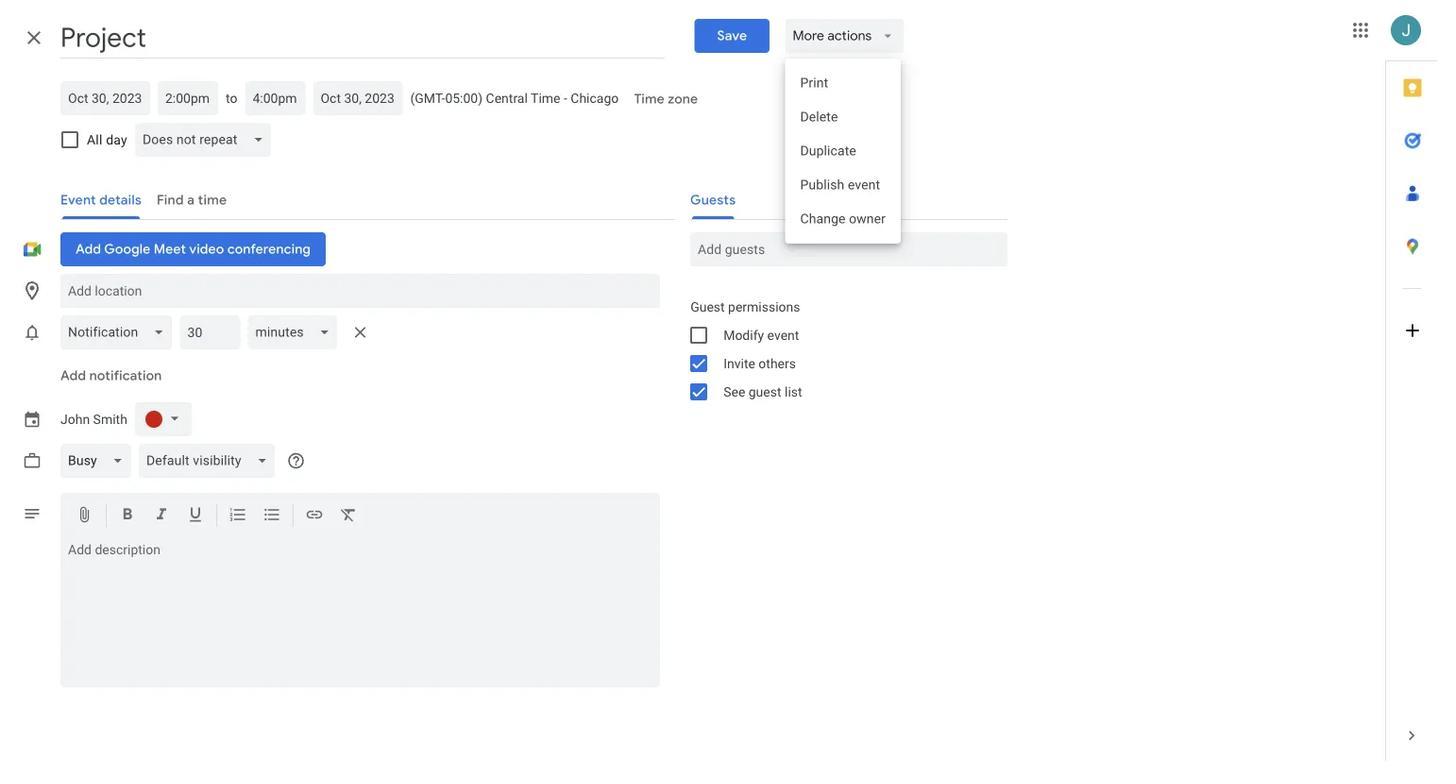 Task type: locate. For each thing, give the bounding box(es) containing it.
event up owner
[[848, 177, 880, 193]]

publish event
[[800, 177, 880, 193]]

30 minutes before element
[[60, 312, 376, 353]]

duplicate
[[800, 143, 856, 159]]

tab list
[[1386, 61, 1438, 709]]

time zone
[[634, 91, 698, 108]]

event up 'others'
[[767, 327, 799, 343]]

0 vertical spatial event
[[848, 177, 880, 193]]

central
[[486, 90, 528, 106]]

zone
[[668, 91, 698, 108]]

group
[[675, 293, 1008, 406]]

to
[[226, 90, 237, 106]]

1 vertical spatial event
[[767, 327, 799, 343]]

1 horizontal spatial time
[[634, 91, 664, 108]]

-
[[564, 90, 567, 106]]

change
[[800, 211, 846, 227]]

permissions
[[728, 299, 800, 314]]

guest
[[691, 299, 725, 314]]

add
[[60, 367, 86, 384]]

0 horizontal spatial event
[[767, 327, 799, 343]]

all
[[87, 132, 102, 147]]

time
[[531, 90, 561, 106], [634, 91, 664, 108]]

(gmt-
[[410, 90, 445, 106]]

notification
[[89, 367, 162, 384]]

Start date text field
[[68, 87, 143, 110]]

modify
[[724, 327, 764, 343]]

End time text field
[[253, 87, 298, 110]]

05:00)
[[445, 90, 483, 106]]

time left -
[[531, 90, 561, 106]]

guest permissions
[[691, 299, 800, 314]]

time left zone
[[634, 91, 664, 108]]

(gmt-05:00) central time - chicago
[[410, 90, 619, 106]]

group containing guest permissions
[[675, 293, 1008, 406]]

add notification button
[[53, 353, 169, 399]]

event
[[848, 177, 880, 193], [767, 327, 799, 343]]

menu containing print
[[785, 59, 901, 244]]

arrow_drop_down
[[879, 27, 896, 44]]

italic image
[[152, 505, 171, 527]]

invite
[[724, 356, 755, 371]]

bold image
[[118, 505, 137, 527]]

1 horizontal spatial event
[[848, 177, 880, 193]]

event inside group
[[767, 327, 799, 343]]

actions
[[827, 27, 872, 44]]

delete
[[800, 109, 838, 125]]

Title text field
[[60, 17, 665, 59]]

None field
[[135, 123, 279, 157], [60, 315, 180, 349], [248, 315, 345, 349], [60, 444, 139, 478], [139, 444, 283, 478], [135, 123, 279, 157], [60, 315, 180, 349], [248, 315, 345, 349], [60, 444, 139, 478], [139, 444, 283, 478]]

Description text field
[[60, 542, 660, 684]]

time inside button
[[634, 91, 664, 108]]

invite others
[[724, 356, 796, 371]]

publish
[[800, 177, 844, 193]]

more
[[793, 27, 824, 44]]

insert link image
[[305, 505, 324, 527]]

menu
[[785, 59, 901, 244]]

print
[[800, 75, 828, 91]]

chicago
[[571, 90, 619, 106]]

Start time text field
[[165, 87, 211, 110]]



Task type: vqa. For each thing, say whether or not it's contained in the screenshot.
the time zone "BUTTON"
yes



Task type: describe. For each thing, give the bounding box(es) containing it.
list
[[785, 384, 802, 399]]

bulleted list image
[[263, 505, 281, 527]]

see guest list
[[724, 384, 802, 399]]

others
[[759, 356, 796, 371]]

event for publish event
[[848, 177, 880, 193]]

event for modify event
[[767, 327, 799, 343]]

time zone button
[[626, 82, 705, 116]]

save
[[717, 27, 747, 44]]

see
[[724, 384, 745, 399]]

modify event
[[724, 327, 799, 343]]

guest
[[749, 384, 782, 399]]

underline image
[[186, 505, 205, 527]]

Location text field
[[68, 274, 653, 308]]

owner
[[849, 211, 886, 227]]

change owner
[[800, 211, 886, 227]]

add notification
[[60, 367, 162, 384]]

Minutes in advance for notification number field
[[187, 315, 233, 349]]

john
[[60, 412, 90, 427]]

all day
[[87, 132, 127, 147]]

save button
[[695, 19, 770, 53]]

numbered list image
[[229, 505, 247, 527]]

day
[[106, 132, 127, 147]]

john smith
[[60, 412, 127, 427]]

remove formatting image
[[339, 505, 358, 527]]

0 horizontal spatial time
[[531, 90, 561, 106]]

smith
[[93, 412, 127, 427]]

End date text field
[[321, 87, 395, 110]]

formatting options toolbar
[[60, 493, 660, 539]]

more actions arrow_drop_down
[[793, 27, 896, 44]]

Guests text field
[[698, 232, 1000, 266]]



